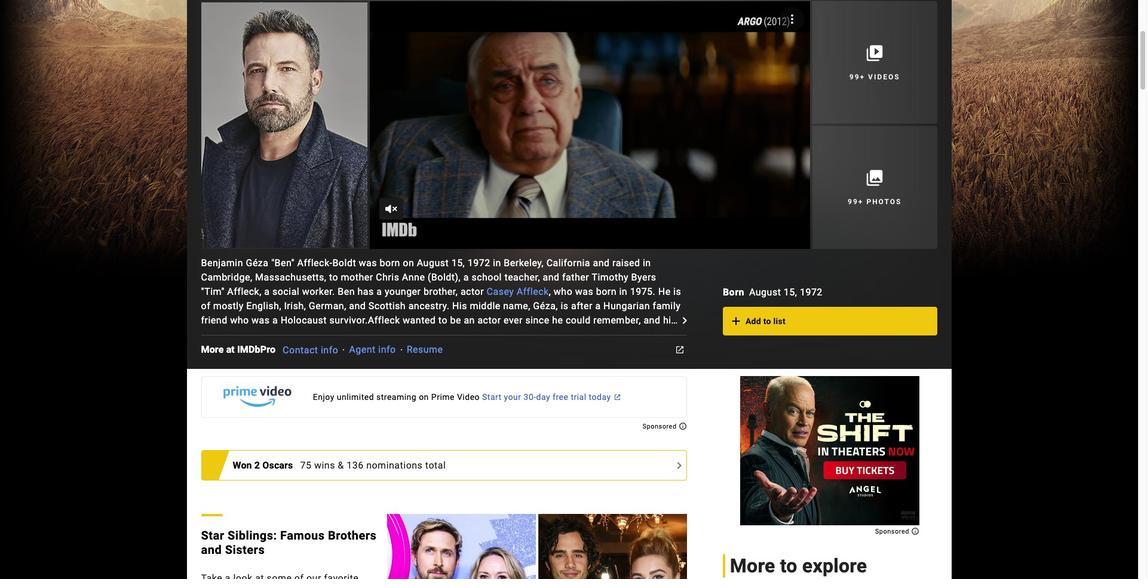 Task type: vqa. For each thing, say whether or not it's contained in the screenshot.
RENT/BUY
no



Task type: describe. For each thing, give the bounding box(es) containing it.
sisters
[[225, 543, 265, 558]]

being inside the , they gave it to their agent, , who showed it to a few hollywood studios, finally being accepted by castle rock. it was great news for the two, but castle rock wasn't willing to give ben and matt the control over the project they were hoping for. it was friend
[[473, 501, 498, 513]]

anne
[[402, 272, 425, 283]]

1 vertical spatial it
[[307, 501, 313, 513]]

friend inside , who was born in 1975. he is of mostly english, irish, german, and scottish ancestry. his middle name, géza, is after a hungarian family friend who was a holocaust survivor.
[[201, 315, 228, 326]]

in inside was released, making the two unknown actors famous. the film was nominated for 9 academy awards and won two, including best original screenplay for ben and matt. the film marked ben's breakthrough role, in which
[[626, 573, 635, 580]]

the down for.
[[264, 544, 278, 556]]

hungarian
[[604, 300, 650, 312]]

fellow
[[597, 343, 625, 355]]

being left 75
[[271, 458, 296, 470]]

all
[[201, 487, 212, 498]]

actor inside affleck wanted to be an actor ever since he could remember, and his first acting experience was for a burger king commercial, when he was on the pbs mini-series, . it was also at that age when ben met his lifelong friend and fellow actor, . they played little league together and took drama classes together. ben's teen years consisted of mainly tv movies and small television appearances including
[[478, 315, 501, 326]]

to down 'finishing'
[[316, 501, 325, 513]]

the inside affleck wanted to be an actor ever since he could remember, and his first acting experience was for a burger king commercial, when he was on the pbs mini-series, . it was also at that age when ben met his lifelong friend and fellow actor, . they played little league together and took drama classes together. ben's teen years consisted of mainly tv movies and small television appearances including
[[538, 329, 552, 341]]

's
[[599, 401, 606, 412]]

things
[[221, 444, 249, 455]]

and down california
[[543, 272, 560, 283]]

finally
[[443, 501, 470, 513]]

he up met
[[490, 329, 501, 341]]

who took it to the head of miramax who bought the script giving ben and matt the control they wanted and, in december 5, 1997,
[[201, 530, 681, 556]]

teen
[[571, 358, 591, 369]]

shots.
[[232, 487, 260, 498]]

and inside , who was born in 1975. he is of mostly english, irish, german, and scottish ancestry. his middle name, géza, is after a hungarian family friend who was a holocaust survivor.
[[349, 300, 366, 312]]

commercial,
[[405, 329, 460, 341]]

to down studios,
[[419, 516, 428, 527]]

including inside was released, making the two unknown actors famous. the film was nominated for 9 academy awards and won two, including best original screenplay for ben and matt. the film marked ben's breakthrough role, in which
[[201, 573, 242, 580]]

could inside 'which were great for ben's career, receiving renowned appreciation for his works at the sundance film festival. but the success he was having in independent films didn't last much longer and things got a little shaky for ben. he was living in an apartment with his brother casey and friend matt, getting tired of being turned down for the big roles in films and being given the forgettable supporting ones. since matt was having the same trouble, they decided to write their own script, where they could call all the shots. so, after finishing the script for'
[[638, 473, 663, 484]]

2 vertical spatial it
[[277, 530, 283, 541]]

films up the brother
[[547, 430, 570, 441]]

ben inside affleck wanted to be an actor ever since he could remember, and his first acting experience was for a burger king commercial, when he was on the pbs mini-series, . it was also at that age when ben met his lifelong friend and fellow actor, . they played little league together and took drama classes together. ben's teen years consisted of mainly tv movies and small television appearances including
[[456, 343, 473, 355]]

at inside "button"
[[226, 344, 235, 356]]

a up 'experience'
[[273, 315, 278, 326]]

1 horizontal spatial august
[[750, 287, 781, 298]]

casey affleck
[[487, 286, 549, 297]]

their inside the , they gave it to their agent, , who showed it to a few hollywood studios, finally being accepted by castle rock. it was great news for the two, but castle rock wasn't willing to give ben and matt the control over the project they were hoping for. it was friend
[[591, 487, 611, 498]]

wins
[[314, 460, 335, 472]]

was down success at the bottom left
[[382, 444, 400, 455]]

géza
[[246, 257, 269, 269]]

willing
[[387, 516, 416, 527]]

30-
[[524, 393, 537, 403]]

films up decided
[[443, 458, 465, 470]]

he inside , who was born in 1975. he is of mostly english, irish, german, and scottish ancestry. his middle name, géza, is after a hungarian family friend who was a holocaust survivor.
[[659, 286, 671, 297]]

after inside , who was born in 1975. he is of mostly english, irish, german, and scottish ancestry. his middle name, géza, is after a hungarian family friend who was a holocaust survivor.
[[571, 300, 593, 312]]

was down oscars
[[280, 473, 298, 484]]

tired
[[236, 458, 256, 470]]

did
[[394, 401, 408, 412]]

script inside 'which were great for ben's career, receiving renowned appreciation for his works at the sundance film festival. but the success he was having in independent films didn't last much longer and things got a little shaky for ben. he was living in an apartment with his brother casey and friend matt, getting tired of being turned down for the big roles in films and being given the forgettable supporting ones. since matt was having the same trouble, they decided to write their own script, where they could call all the shots. so, after finishing the script for'
[[362, 487, 387, 498]]

they
[[239, 358, 260, 369]]

two, inside the , they gave it to their agent, , who showed it to a few hollywood studios, finally being accepted by castle rock. it was great news for the two, but castle rock wasn't willing to give ben and matt the control over the project they were hoping for. it was friend
[[260, 516, 279, 527]]

in right 30-
[[540, 387, 548, 398]]

holocaust
[[281, 315, 327, 326]]

to left explore at the right bottom of page
[[780, 556, 798, 578]]

for inside the , they gave it to their agent, , who showed it to a few hollywood studios, finally being accepted by castle rock. it was great news for the two, but castle rock wasn't willing to give ben and matt the control over the project they were hoping for. it was friend
[[227, 516, 240, 527]]

they inside who took it to the head of miramax who bought the script giving ben and matt the control they wanted and, in december 5, 1997,
[[316, 544, 335, 556]]

start your 30-day free trial today
[[482, 393, 611, 403]]

99+ photos button
[[813, 126, 938, 249]]

0 horizontal spatial when
[[430, 343, 454, 355]]

name,
[[503, 300, 531, 312]]

was down career,
[[424, 430, 442, 441]]

a up remember,
[[596, 300, 601, 312]]

and down apartment
[[468, 458, 485, 470]]

brothers
[[328, 529, 377, 543]]

years
[[593, 358, 618, 369]]

. down small
[[321, 387, 324, 398]]

sponsored content section
[[741, 377, 920, 536]]

for.
[[259, 530, 274, 541]]

films left like
[[503, 401, 525, 412]]

and up 'getting'
[[201, 444, 218, 455]]

massachusetts,
[[255, 272, 327, 283]]

1975.
[[630, 286, 656, 297]]

an inside 'which were great for ben's career, receiving renowned appreciation for his works at the sundance film festival. but the success he was having in independent films didn't last much longer and things got a little shaky for ben. he was living in an apartment with his brother casey and friend matt, getting tired of being turned down for the big roles in films and being given the forgettable supporting ones. since matt was having the same trouble, they decided to write their own script, where they could call all the shots. so, after finishing the script for'
[[441, 444, 452, 455]]

1 horizontal spatial castle
[[558, 501, 587, 513]]

matt inside 'which were great for ben's career, receiving renowned appreciation for his works at the sundance film festival. but the success he was having in independent films didn't last much longer and things got a little shaky for ben. he was living in an apartment with his brother casey and friend matt, getting tired of being turned down for the big roles in films and being given the forgettable supporting ones. since matt was having the same trouble, they decided to write their own script, where they could call all the shots. so, after finishing the script for'
[[256, 473, 277, 484]]

who down father
[[554, 286, 573, 297]]

. down the more at imdbpro
[[233, 358, 236, 369]]

2 horizontal spatial film
[[459, 573, 476, 580]]

casey inside 'which were great for ben's career, receiving renowned appreciation for his works at the sundance film festival. but the success he was having in independent films didn't last much longer and things got a little shaky for ben. he was living in an apartment with his brother casey and friend matt, getting tired of being turned down for the big roles in films and being given the forgettable supporting ones. since matt was having the same trouble, they decided to write their own script, where they could call all the shots. so, after finishing the script for'
[[577, 444, 604, 455]]

to inside 'benjamin géza "ben" affleck-boldt was born on august 15, 1972 in berkeley, california and raised in cambridge, massachusetts, to mother chris anne (boldt), a school teacher, and father timothy byers "tim" affleck, a social worker. ben has a younger brother, actor'
[[329, 272, 338, 283]]

a up english,
[[264, 286, 270, 297]]

survivor.
[[330, 315, 368, 326]]

famous
[[280, 529, 325, 543]]

1 horizontal spatial the
[[439, 573, 456, 580]]

school
[[472, 272, 502, 283]]

a right has
[[377, 286, 382, 297]]

was released, making the two unknown actors famous. the film was nominated for 9 academy awards and won two, including best original screenplay for ben and matt. the film marked ben's breakthrough role, in which 
[[201, 544, 677, 580]]

to down script,
[[579, 487, 588, 498]]

introduction
[[402, 387, 457, 398]]

friend inside affleck wanted to be an actor ever since he could remember, and his first acting experience was for a burger king commercial, when he was on the pbs mini-series, . it was also at that age when ben met his lifelong friend and fellow actor, . they played little league together and took drama classes together. ben's teen years consisted of mainly tv movies and small television appearances including
[[549, 343, 575, 355]]

ben inside who took it to the head of miramax who bought the script giving ben and matt the control they wanted and, in december 5, 1997,
[[201, 544, 218, 556]]

photos
[[867, 198, 902, 206]]

"tim"
[[201, 286, 225, 297]]

original
[[268, 573, 303, 580]]

script inside who took it to the head of miramax who bought the script giving ben and matt the control they wanted and, in december 5, 1997,
[[625, 530, 651, 541]]

today
[[589, 393, 611, 403]]

in inside , who was born in 1975. he is of mostly english, irish, german, and scottish ancestry. his middle name, géza, is after a hungarian family friend who was a holocaust survivor.
[[620, 286, 628, 297]]

films up like
[[515, 387, 537, 398]]

in right cast
[[659, 387, 668, 398]]

they down own
[[525, 487, 544, 498]]

he inside 'which were great for ben's career, receiving renowned appreciation for his works at the sundance film festival. but the success he was having in independent films didn't last much longer and things got a little shaky for ben. he was living in an apartment with his brother casey and friend matt, getting tired of being turned down for the big roles in films and being given the forgettable supporting ones. since matt was having the same trouble, they decided to write their own script, where they could call all the shots. so, after finishing the script for'
[[411, 430, 422, 441]]

start your 30-day free trial today link
[[201, 377, 687, 419]]

california
[[547, 257, 591, 269]]

getting
[[201, 458, 233, 470]]

nominations
[[367, 460, 423, 472]]

in up apartment
[[478, 430, 486, 441]]

1 horizontal spatial 15,
[[784, 287, 798, 298]]

explore
[[803, 556, 868, 578]]

in up school
[[493, 257, 501, 269]]

on inside affleck wanted to be an actor ever since he could remember, and his first acting experience was for a burger king commercial, when he was on the pbs mini-series, . it was also at that age when ben met his lifelong friend and fellow actor, . they played little league together and took drama classes together. ben's teen years consisted of mainly tv movies and small television appearances including
[[524, 329, 535, 341]]

the right all
[[215, 487, 229, 498]]

they up agent,
[[616, 473, 636, 484]]

agent info button
[[349, 345, 396, 356]]

0 horizontal spatial casey
[[487, 286, 514, 297]]

television
[[331, 372, 374, 384]]

longer
[[647, 430, 675, 441]]

were inside 'which were great for ben's career, receiving renowned appreciation for his works at the sundance film festival. but the success he was having in independent films didn't last much longer and things got a little shaky for ben. he was living in an apartment with his brother casey and friend matt, getting tired of being turned down for the big roles in films and being given the forgettable supporting ones. since matt was having the same trouble, they decided to write their own script, where they could call all the shots. so, after finishing the script for'
[[344, 415, 366, 427]]

over
[[566, 516, 585, 527]]

in up total
[[430, 444, 438, 455]]

5,
[[454, 544, 462, 556]]

nominated
[[448, 559, 497, 570]]

control inside who took it to the head of miramax who bought the script giving ben and matt the control they wanted and, in december 5, 1997,
[[281, 544, 313, 556]]

the up siblings:
[[243, 516, 257, 527]]

who down over
[[552, 530, 571, 541]]

so,
[[262, 487, 276, 498]]

0 horizontal spatial having
[[301, 473, 330, 484]]

script,
[[556, 473, 584, 484]]

career,
[[437, 415, 467, 427]]

and down the played
[[284, 372, 301, 384]]

independent inside and . he made his big introduction into feature films in 1993 when he was cast in . after that, he did mostly independent films like
[[444, 401, 500, 412]]

forgettable
[[559, 458, 609, 470]]

ben's inside 'which were great for ben's career, receiving renowned appreciation for his works at the sundance film festival. but the success he was having in independent films didn't last much longer and things got a little shaky for ben. he was living in an apartment with his brother casey and friend matt, getting tired of being turned down for the big roles in films and being given the forgettable supporting ones. since matt was having the same trouble, they decided to write their own script, where they could call all the shots. so, after finishing the script for'
[[410, 415, 434, 427]]

feature
[[480, 387, 512, 398]]

appearances
[[377, 372, 435, 384]]

were inside the , they gave it to their agent, , who showed it to a few hollywood studios, finally being accepted by castle rock. it was great news for the two, but castle rock wasn't willing to give ben and matt the control over the project they were hoping for. it was friend
[[201, 530, 223, 541]]

supporting
[[611, 458, 660, 470]]

9
[[515, 559, 520, 570]]

met
[[476, 343, 494, 355]]

he up pbs
[[552, 315, 563, 326]]

was down english,
[[252, 315, 270, 326]]

siblings:
[[228, 529, 277, 543]]

for up same on the left bottom
[[357, 458, 370, 470]]

and down last
[[607, 444, 624, 455]]

and down "family"
[[644, 315, 661, 326]]

1 vertical spatial 1972
[[800, 287, 823, 298]]

and left the matt.
[[393, 573, 410, 580]]

15, inside 'benjamin géza "ben" affleck-boldt was born on august 15, 1972 in berkeley, california and raised in cambridge, massachusetts, to mother chris anne (boldt), a school teacher, and father timothy byers "tim" affleck, a social worker. ben has a younger brother, actor'
[[452, 257, 465, 269]]

being up write
[[487, 458, 512, 470]]

took inside affleck wanted to be an actor ever since he could remember, and his first acting experience was for a burger king commercial, when he was on the pbs mini-series, . it was also at that age when ben met his lifelong friend and fellow actor, . they played little league together and took drama classes together. ben's teen years consisted of mainly tv movies and small television appearances including
[[411, 358, 431, 369]]

ever
[[504, 315, 523, 326]]

and up timothy
[[593, 257, 610, 269]]

lifelong
[[512, 343, 546, 355]]

agent,
[[614, 487, 642, 498]]

after inside 'which were great for ben's career, receiving renowned appreciation for his works at the sundance film festival. but the success he was having in independent films didn't last much longer and things got a little shaky for ben. he was living in an apartment with his brother casey and friend matt, getting tired of being turned down for the big roles in films and being given the forgettable supporting ones. since matt was having the same trouble, they decided to write their own script, where they could call all the shots. so, after finishing the script for'
[[279, 487, 300, 498]]

video autoplay preference image
[[785, 12, 800, 26]]

99+ videos button
[[813, 1, 938, 124]]

production art image
[[387, 515, 687, 580]]

and inside who took it to the head of miramax who bought the script giving ben and matt the control they wanted and, in december 5, 1997,
[[221, 544, 238, 556]]

the up trouble,
[[373, 458, 387, 470]]

for up down
[[329, 444, 342, 455]]

in up 'byers'
[[643, 257, 651, 269]]

. left after
[[327, 401, 330, 412]]

for up much
[[619, 415, 632, 427]]

a inside affleck wanted to be an actor ever since he could remember, and his first acting experience was for a burger king commercial, when he was on the pbs mini-series, . it was also at that age when ben met his lifelong friend and fellow actor, . they played little league together and took drama classes together. ben's teen years consisted of mainly tv movies and small television appearances including
[[341, 329, 347, 341]]

of inside who took it to the head of miramax who bought the script giving ben and matt the control they wanted and, in december 5, 1997,
[[498, 530, 508, 541]]

for down trouble,
[[390, 487, 403, 498]]

friend inside 'which were great for ben's career, receiving renowned appreciation for his works at the sundance film festival. but the success he was having in independent films didn't last much longer and things got a little shaky for ben. he was living in an apartment with his brother casey and friend matt, getting tired of being turned down for the big roles in films and being given the forgettable supporting ones. since matt was having the same trouble, they decided to write their own script, where they could call all the shots. so, after finishing the script for'
[[627, 444, 653, 455]]

wasn't
[[355, 516, 384, 527]]

was up won
[[609, 544, 627, 556]]

wanted inside affleck wanted to be an actor ever since he could remember, and his first acting experience was for a burger king commercial, when he was on the pbs mini-series, . it was also at that age when ben met his lifelong friend and fellow actor, . they played little league together and took drama classes together. ben's teen years consisted of mainly tv movies and small television appearances including
[[403, 315, 436, 326]]

contact
[[283, 345, 318, 356]]

add image
[[729, 314, 744, 328]]

a left school
[[464, 272, 469, 283]]

1 horizontal spatial affleck
[[517, 286, 549, 297]]

ben inside 'benjamin géza "ben" affleck-boldt was born on august 15, 1972 in berkeley, california and raised in cambridge, massachusetts, to mother chris anne (boldt), a school teacher, and father timothy byers "tim" affleck, a social worker. ben has a younger brother, actor'
[[338, 286, 355, 297]]

(boldt),
[[428, 272, 461, 283]]

0 horizontal spatial the
[[388, 559, 405, 570]]

born
[[723, 287, 745, 298]]

of inside affleck wanted to be an actor ever since he could remember, and his first acting experience was for a burger king commercial, when he was on the pbs mini-series, . it was also at that age when ben met his lifelong friend and fellow actor, . they played little league together and took drama classes together. ben's teen years consisted of mainly tv movies and small television appearances including
[[667, 358, 677, 369]]

byers
[[632, 272, 657, 283]]

0 horizontal spatial sponsored
[[643, 423, 679, 431]]

actor,
[[627, 343, 652, 355]]

including inside affleck wanted to be an actor ever since he could remember, and his first acting experience was for a burger king commercial, when he was on the pbs mini-series, . it was also at that age when ben met his lifelong friend and fellow actor, . they played little league together and took drama classes together. ben's teen years consisted of mainly tv movies and small television appearances including
[[437, 372, 479, 384]]

for down did
[[395, 415, 408, 427]]

affleck-
[[297, 257, 333, 269]]

for down famous.
[[358, 573, 371, 580]]

0 vertical spatial having
[[445, 430, 475, 441]]

0 vertical spatial it
[[570, 487, 576, 498]]

the up things
[[213, 430, 227, 441]]

great inside 'which were great for ben's career, receiving renowned appreciation for his works at the sundance film festival. but the success he was having in independent films didn't last much longer and things got a little shaky for ben. he was living in an apartment with his brother casey and friend matt, getting tired of being turned down for the big roles in films and being given the forgettable supporting ones. since matt was having the same trouble, they decided to write their own script, where they could call all the shots. so, after finishing the script for'
[[369, 415, 392, 427]]

99+ for 99+ photos
[[848, 198, 864, 206]]

drama
[[433, 358, 462, 369]]

to inside who took it to the head of miramax who bought the script giving ben and matt the control they wanted and, in december 5, 1997,
[[445, 530, 454, 541]]

99+ photos
[[848, 198, 902, 206]]

was down father
[[575, 286, 594, 297]]

more for more to explore
[[730, 556, 776, 578]]

matt.
[[413, 573, 437, 580]]

receiving
[[469, 415, 510, 427]]

trial
[[571, 393, 587, 403]]

his down "family"
[[663, 315, 677, 326]]

was down but on the left bottom of page
[[286, 530, 304, 541]]

ben.
[[344, 444, 364, 455]]

big inside 'which were great for ben's career, receiving renowned appreciation for his works at the sundance film festival. but the success he was having in independent films didn't last much longer and things got a little shaky for ben. he was living in an apartment with his brother casey and friend matt, getting tired of being turned down for the big roles in films and being given the forgettable supporting ones. since matt was having the same trouble, they decided to write their own script, where they could call all the shots. so, after finishing the script for'
[[390, 458, 404, 470]]

he inside and . he made his big introduction into feature films in 1993 when he was cast in . after that, he did mostly independent films like
[[327, 387, 339, 398]]

he left did
[[381, 401, 392, 412]]

the up bought
[[588, 516, 602, 527]]

with
[[504, 444, 523, 455]]

video player application
[[370, 1, 811, 249]]

list
[[774, 317, 786, 326]]

that
[[390, 343, 408, 355]]

0 horizontal spatial ,
[[243, 501, 245, 513]]

king
[[382, 329, 402, 341]]

could inside affleck wanted to be an actor ever since he could remember, and his first acting experience was for a burger king commercial, when he was on the pbs mini-series, . it was also at that age when ben met his lifelong friend and fellow actor, . they played little league together and took drama classes together. ben's teen years consisted of mainly tv movies and small television appearances including
[[566, 315, 591, 326]]

was up contact info
[[305, 329, 323, 341]]

boldt
[[333, 257, 356, 269]]

who down willing
[[392, 530, 411, 541]]

volume off image
[[384, 202, 399, 216]]

little inside 'which were great for ben's career, receiving renowned appreciation for his works at the sundance film festival. but the success he was having in independent films didn't last much longer and things got a little shaky for ben. he was living in an apartment with his brother casey and friend matt, getting tired of being turned down for the big roles in films and being given the forgettable supporting ones. since matt was having the same trouble, they decided to write their own script, where they could call all the shots. so, after finishing the script for'
[[277, 444, 297, 455]]

bought
[[574, 530, 605, 541]]

berkeley,
[[504, 257, 544, 269]]

was up league
[[336, 343, 354, 355]]

they up giving
[[639, 516, 658, 527]]

took inside who took it to the head of miramax who bought the script giving ben and matt the control they wanted and, in december 5, 1997,
[[413, 530, 433, 541]]

the down project
[[608, 530, 623, 541]]

the up 5,
[[457, 530, 471, 541]]

affleck inside affleck wanted to be an actor ever since he could remember, and his first acting experience was for a burger king commercial, when he was on the pbs mini-series, . it was also at that age when ben met his lifelong friend and fellow actor, . they played little league together and took drama classes together. ben's teen years consisted of mainly tv movies and small television appearances including
[[368, 315, 400, 326]]

appreciation
[[560, 415, 616, 427]]

the down "accepted"
[[514, 516, 529, 527]]

sponsored inside section
[[876, 529, 912, 536]]

brother
[[542, 444, 574, 455]]



Task type: locate. For each thing, give the bounding box(es) containing it.
affleck down scottish
[[368, 315, 400, 326]]

1 vertical spatial including
[[201, 573, 242, 580]]

benjamin
[[201, 257, 243, 269]]

day
[[537, 393, 551, 403]]

0 horizontal spatial affleck
[[368, 315, 400, 326]]

2 vertical spatial ben's
[[515, 573, 539, 580]]

and inside the , they gave it to their agent, , who showed it to a few hollywood studios, finally being accepted by castle rock. it was great news for the two, but castle rock wasn't willing to give ben and matt the control over the project they were hoping for. it was friend
[[471, 516, 488, 527]]

big
[[386, 387, 400, 398], [390, 458, 404, 470]]

1 horizontal spatial is
[[674, 286, 682, 297]]

brother,
[[424, 286, 458, 297]]

0 vertical spatial including
[[437, 372, 479, 384]]

of inside , who was born in 1975. he is of mostly english, irish, german, and scottish ancestry. his middle name, géza, is after a hungarian family friend who was a holocaust survivor.
[[201, 300, 211, 312]]

since
[[526, 315, 550, 326]]

1 vertical spatial after
[[279, 487, 300, 498]]

his right met
[[496, 343, 510, 355]]

0 horizontal spatial script
[[362, 487, 387, 498]]

1 vertical spatial ben's
[[410, 415, 434, 427]]

won
[[624, 559, 642, 570]]

0 vertical spatial film
[[277, 430, 295, 441]]

the up own
[[542, 458, 556, 470]]

castle
[[558, 501, 587, 513], [299, 516, 328, 527]]

who up acting
[[230, 315, 249, 326]]

1 vertical spatial their
[[591, 487, 611, 498]]

0 vertical spatial he
[[659, 286, 671, 297]]

independent
[[444, 401, 500, 412], [488, 430, 544, 441]]

his
[[452, 300, 467, 312]]

ben affleck image
[[201, 2, 367, 248]]

it
[[327, 343, 333, 355], [617, 501, 624, 513], [277, 530, 283, 541]]

mini-
[[576, 329, 599, 341]]

1 horizontal spatial script
[[625, 530, 651, 541]]

was down ever
[[503, 329, 521, 341]]

of down launch icon
[[667, 358, 677, 369]]

info for agent info
[[379, 345, 396, 356]]

his up much
[[634, 415, 648, 427]]

the up few on the left bottom of the page
[[345, 487, 359, 498]]

didn't
[[572, 430, 597, 441]]

2 horizontal spatial at
[[378, 343, 387, 355]]

it down give
[[436, 530, 442, 541]]

in right and,
[[395, 544, 403, 556]]

1 vertical spatial is
[[561, 300, 569, 312]]

it up league
[[327, 343, 333, 355]]

2 horizontal spatial when
[[576, 387, 600, 398]]

including down making
[[201, 573, 242, 580]]

august inside 'benjamin géza "ben" affleck-boldt was born on august 15, 1972 in berkeley, california and raised in cambridge, massachusetts, to mother chris anne (boldt), a school teacher, and father timothy byers "tim" affleck, a social worker. ben has a younger brother, actor'
[[417, 257, 449, 269]]

0 horizontal spatial on
[[403, 257, 414, 269]]

1 horizontal spatial after
[[571, 300, 593, 312]]

0 horizontal spatial he
[[327, 387, 339, 398]]

to inside add to list button
[[764, 317, 771, 326]]

1 vertical spatial could
[[638, 473, 663, 484]]

two, inside was released, making the two unknown actors famous. the film was nominated for 9 academy awards and won two, including best original screenplay for ben and matt. the film marked ben's breakthrough role, in which
[[645, 559, 664, 570]]

in right roles
[[432, 458, 440, 470]]

matt up head
[[491, 516, 512, 527]]

see more awards and nominations image
[[672, 459, 687, 473]]

timothy
[[592, 272, 629, 283]]

more inside "button"
[[201, 344, 224, 356]]

matt,
[[656, 444, 679, 455]]

0 horizontal spatial it
[[307, 501, 313, 513]]

2 vertical spatial ,
[[243, 501, 245, 513]]

to left be
[[439, 315, 448, 326]]

a
[[464, 272, 469, 283], [264, 286, 270, 297], [377, 286, 382, 297], [596, 300, 601, 312], [273, 315, 278, 326], [341, 329, 347, 341], [269, 444, 274, 455], [327, 501, 333, 513]]

watch ben affleck | career retrospective element
[[370, 1, 811, 249]]

99+ for 99+ videos
[[850, 73, 866, 81]]

0 vertical spatial script
[[362, 487, 387, 498]]

sponsored
[[643, 423, 679, 431], [876, 529, 912, 536]]

1 horizontal spatial could
[[638, 473, 663, 484]]

classes
[[465, 358, 499, 369]]

ben down mother
[[338, 286, 355, 297]]

film inside 'which were great for ben's career, receiving renowned appreciation for his works at the sundance film festival. but the success he was having in independent films didn't last much longer and things got a little shaky for ben. he was living in an apartment with his brother casey and friend matt, getting tired of being turned down for the big roles in films and being given the forgettable supporting ones. since matt was having the same trouble, they decided to write their own script, where they could call all the shots. so, after finishing the script for'
[[277, 430, 295, 441]]

2 vertical spatial it
[[436, 530, 442, 541]]

99+ inside 99+ photos button
[[848, 198, 864, 206]]

wanted inside who took it to the head of miramax who bought the script giving ben and matt the control they wanted and, in december 5, 1997,
[[337, 544, 370, 556]]

born up chris
[[380, 257, 400, 269]]

and up head
[[471, 516, 488, 527]]

1993
[[551, 387, 574, 398]]

wanted down brothers
[[337, 544, 370, 556]]

1 horizontal spatial ,
[[520, 487, 522, 498]]

to
[[329, 272, 338, 283], [439, 315, 448, 326], [764, 317, 771, 326], [474, 473, 483, 484], [579, 487, 588, 498], [316, 501, 325, 513], [419, 516, 428, 527], [445, 530, 454, 541], [780, 556, 798, 578]]

and up "role,"
[[604, 559, 621, 570]]

matt inside who took it to the head of miramax who bought the script giving ben and matt the control they wanted and, in december 5, 1997,
[[240, 544, 261, 556]]

2 vertical spatial when
[[576, 387, 600, 398]]

which inside was released, making the two unknown actors famous. the film was nominated for 9 academy awards and won two, including best original screenplay for ben and matt. the film marked ben's breakthrough role, in which
[[637, 573, 664, 580]]

1 vertical spatial independent
[[488, 430, 544, 441]]

0 horizontal spatial ben's
[[410, 415, 434, 427]]

75 wins & 136 nominations total
[[300, 460, 446, 472]]

1 horizontal spatial mostly
[[411, 401, 441, 412]]

rock.
[[589, 501, 615, 513]]

were down news
[[201, 530, 223, 541]]

awards
[[568, 559, 601, 570]]

0 horizontal spatial is
[[561, 300, 569, 312]]

1 vertical spatial actor
[[478, 315, 501, 326]]

0 horizontal spatial including
[[201, 573, 242, 580]]

0 vertical spatial castle
[[558, 501, 587, 513]]

independent inside 'which were great for ben's career, receiving renowned appreciation for his works at the sundance film festival. but the success he was having in independent films didn't last much longer and things got a little shaky for ben. he was living in an apartment with his brother casey and friend matt, getting tired of being turned down for the big roles in films and being given the forgettable supporting ones. since matt was having the same trouble, they decided to write their own script, where they could call all the shots. so, after finishing the script for'
[[488, 430, 544, 441]]

control
[[531, 516, 563, 527], [281, 544, 313, 556]]

his inside and . he made his big introduction into feature films in 1993 when he was cast in . after that, he did mostly independent films like
[[370, 387, 383, 398]]

on inside 'benjamin géza "ben" affleck-boldt was born on august 15, 1972 in berkeley, california and raised in cambridge, massachusetts, to mother chris anne (boldt), a school teacher, and father timothy byers "tim" affleck, a social worker. ben has a younger brother, actor'
[[403, 257, 414, 269]]

mostly down "tim"
[[213, 300, 244, 312]]

took down resume
[[411, 358, 431, 369]]

1 vertical spatial more
[[730, 556, 776, 578]]

two,
[[260, 516, 279, 527], [645, 559, 664, 570]]

actor inside 'benjamin géza "ben" affleck-boldt was born on august 15, 1972 in berkeley, california and raised in cambridge, massachusetts, to mother chris anne (boldt), a school teacher, and father timothy byers "tim" affleck, a social worker. ben has a younger brother, actor'
[[461, 286, 484, 297]]

his up given
[[526, 444, 539, 455]]

it inside affleck wanted to be an actor ever since he could remember, and his first acting experience was for a burger king commercial, when he was on the pbs mini-series, . it was also at that age when ben met his lifelong friend and fellow actor, . they played little league together and took drama classes together. ben's teen years consisted of mainly tv movies and small television appearances including
[[327, 343, 333, 355]]

he up 's
[[603, 387, 614, 398]]

, inside , who was born in 1975. he is of mostly english, irish, german, and scottish ancestry. his middle name, géza, is after a hungarian family friend who was a holocaust survivor.
[[549, 286, 551, 297]]

1 vertical spatial ,
[[520, 487, 522, 498]]

their up the rock.
[[591, 487, 611, 498]]

he inside 'which were great for ben's career, receiving renowned appreciation for his works at the sundance film festival. but the success he was having in independent films didn't last much longer and things got a little shaky for ben. he was living in an apartment with his brother casey and friend matt, getting tired of being turned down for the big roles in films and being given the forgettable supporting ones. since matt was having the same trouble, they decided to write their own script, where they could call all the shots. so, after finishing the script for'
[[367, 444, 379, 455]]

breakthrough
[[542, 573, 602, 580]]

was left cast
[[616, 387, 635, 398]]

which inside 'which were great for ben's career, receiving renowned appreciation for his works at the sundance film festival. but the success he was having in independent films didn't last much longer and things got a little shaky for ben. he was living in an apartment with his brother casey and friend matt, getting tired of being turned down for the big roles in films and being given the forgettable supporting ones. since matt was having the same trouble, they decided to write their own script, where they could call all the shots. so, after finishing the script for'
[[315, 415, 342, 427]]

same
[[350, 473, 375, 484]]

1 vertical spatial mostly
[[411, 401, 441, 412]]

family
[[653, 300, 681, 312]]

info
[[321, 345, 339, 356], [379, 345, 396, 356]]

an inside affleck wanted to be an actor ever since he could remember, and his first acting experience was for a burger king commercial, when he was on the pbs mini-series, . it was also at that age when ben met his lifelong friend and fellow actor, . they played little league together and took drama classes together. ben's teen years consisted of mainly tv movies and small television appearances including
[[464, 315, 475, 326]]

apartment
[[454, 444, 501, 455]]

, for they
[[520, 487, 522, 498]]

1 vertical spatial on
[[524, 329, 535, 341]]

1 horizontal spatial more
[[730, 556, 776, 578]]

who down shots.
[[248, 501, 266, 513]]

august up (boldt),
[[417, 257, 449, 269]]

has
[[358, 286, 374, 297]]

1 horizontal spatial it
[[327, 343, 333, 355]]

. up league
[[321, 343, 324, 355]]

august up add to list
[[750, 287, 781, 298]]

1 vertical spatial the
[[439, 573, 456, 580]]

consisted
[[620, 358, 665, 369]]

, for who
[[549, 286, 551, 297]]

born inside , who was born in 1975. he is of mostly english, irish, german, and scottish ancestry. his middle name, géza, is after a hungarian family friend who was a holocaust survivor.
[[596, 286, 617, 297]]

actors
[[317, 559, 345, 570]]

1 vertical spatial he
[[327, 387, 339, 398]]

2 vertical spatial film
[[459, 573, 476, 580]]

2 vertical spatial he
[[367, 444, 379, 455]]

born inside 'benjamin géza "ben" affleck-boldt was born on august 15, 1972 in berkeley, california and raised in cambridge, massachusetts, to mother chris anne (boldt), a school teacher, and father timothy byers "tim" affleck, a social worker. ben has a younger brother, actor'
[[380, 257, 400, 269]]

0 horizontal spatial august
[[417, 257, 449, 269]]

0 vertical spatial mostly
[[213, 300, 244, 312]]

1 horizontal spatial including
[[437, 372, 479, 384]]

0 horizontal spatial could
[[566, 315, 591, 326]]

were down after
[[344, 415, 366, 427]]

1 vertical spatial took
[[413, 530, 433, 541]]

remember,
[[594, 315, 641, 326]]

won 2 oscars
[[233, 460, 293, 471]]

who inside the , they gave it to their agent, , who showed it to a few hollywood studios, finally being accepted by castle rock. it was great news for the two, but castle rock wasn't willing to give ben and matt the control over the project they were hoping for. it was friend
[[248, 501, 266, 513]]

films
[[515, 387, 537, 398], [503, 401, 525, 412], [547, 430, 570, 441], [443, 458, 465, 470]]

1 horizontal spatial ben's
[[515, 573, 539, 580]]

1 vertical spatial sponsored
[[876, 529, 912, 536]]

15, up (boldt),
[[452, 257, 465, 269]]

casey
[[487, 286, 514, 297], [577, 444, 604, 455]]

1 horizontal spatial on
[[524, 329, 535, 341]]

was inside and . he made his big introduction into feature films in 1993 when he was cast in . after that, he did mostly independent films like
[[616, 387, 635, 398]]

99+ videos
[[850, 73, 901, 81]]

0 vertical spatial is
[[674, 286, 682, 297]]

big inside and . he made his big introduction into feature films in 1993 when he was cast in . after that, he did mostly independent films like
[[386, 387, 400, 398]]

group
[[370, 1, 811, 249], [201, 1, 367, 249], [387, 515, 687, 580]]

castle up over
[[558, 501, 587, 513]]

at left that
[[378, 343, 387, 355]]

affleck
[[517, 286, 549, 297], [368, 315, 400, 326]]

's and
[[201, 401, 609, 427]]

it inside who took it to the head of miramax who bought the script giving ben and matt the control they wanted and, in december 5, 1997,
[[436, 530, 442, 541]]

last
[[600, 430, 616, 441]]

and down has
[[349, 300, 366, 312]]

1 horizontal spatial when
[[463, 329, 487, 341]]

take a closer look at the various roles ben affleck has played throughout his acting career. image
[[370, 1, 811, 249]]

2 info from the left
[[379, 345, 396, 356]]

, up géza, at bottom
[[549, 286, 551, 297]]

launch image
[[673, 343, 687, 357]]

ben's inside was released, making the two unknown actors famous. the film was nominated for 9 academy awards and won two, including best original screenplay for ben and matt. the film marked ben's breakthrough role, in which
[[515, 573, 539, 580]]

ben inside was released, making the two unknown actors famous. the film was nominated for 9 academy awards and won two, including best original screenplay for ben and matt. the film marked ben's breakthrough role, in which
[[373, 573, 391, 580]]

together.
[[502, 358, 542, 369]]

roles
[[407, 458, 429, 470]]

at inside affleck wanted to be an actor ever since he could remember, and his first acting experience was for a burger king commercial, when he was on the pbs mini-series, . it was also at that age when ben met his lifelong friend and fellow actor, . they played little league together and took drama classes together. ben's teen years consisted of mainly tv movies and small television appearances including
[[378, 343, 387, 355]]

of down "tim"
[[201, 300, 211, 312]]

1 vertical spatial 99+
[[848, 198, 864, 206]]

after up the mini-
[[571, 300, 593, 312]]

1 vertical spatial when
[[430, 343, 454, 355]]

like
[[528, 401, 544, 412]]

0 vertical spatial august
[[417, 257, 449, 269]]

little down contact
[[295, 358, 315, 369]]

1972 up school
[[468, 257, 491, 269]]

series,
[[599, 329, 628, 341]]

was inside 'benjamin géza "ben" affleck-boldt was born on august 15, 1972 in berkeley, california and raised in cambridge, massachusetts, to mother chris anne (boldt), a school teacher, and father timothy byers "tim" affleck, a social worker. ben has a younger brother, actor'
[[359, 257, 377, 269]]

in inside who took it to the head of miramax who bought the script giving ben and matt the control they wanted and, in december 5, 1997,
[[395, 544, 403, 556]]

friend down rock at left bottom
[[307, 530, 333, 541]]

was down december
[[427, 559, 446, 570]]

at up 'getting'
[[201, 430, 210, 441]]

1 vertical spatial it
[[617, 501, 624, 513]]

his
[[663, 315, 677, 326], [496, 343, 510, 355], [370, 387, 383, 398], [634, 415, 648, 427], [526, 444, 539, 455]]

was down agent,
[[626, 501, 645, 513]]

a inside 'which were great for ben's career, receiving renowned appreciation for his works at the sundance film festival. but the success he was having in independent films didn't last much longer and things got a little shaky for ben. he was living in an apartment with his brother casey and friend matt, getting tired of being turned down for the big roles in films and being given the forgettable supporting ones. since matt was having the same trouble, they decided to write their own script, where they could call all the shots. so, after finishing the script for'
[[269, 444, 274, 455]]

burger
[[349, 329, 379, 341]]

1 vertical spatial affleck
[[368, 315, 400, 326]]

made
[[342, 387, 367, 398]]

0 vertical spatial matt
[[256, 473, 277, 484]]

english,
[[246, 300, 282, 312]]

2 horizontal spatial ,
[[549, 286, 551, 297]]

1 horizontal spatial born
[[596, 286, 617, 297]]

scottish
[[369, 300, 406, 312]]

to left write
[[474, 473, 483, 484]]

matt inside the , they gave it to their agent, , who showed it to a few hollywood studios, finally being accepted by castle rock. it was great news for the two, but castle rock wasn't willing to give ben and matt the control over the project they were hoping for. it was friend
[[491, 516, 512, 527]]

and . he made his big introduction into feature films in 1993 when he was cast in . after that, he did mostly independent films like
[[321, 372, 668, 412]]

1 horizontal spatial it
[[436, 530, 442, 541]]

1 horizontal spatial which
[[637, 573, 664, 580]]

his up that,
[[370, 387, 383, 398]]

1 vertical spatial film
[[407, 559, 425, 570]]

1 vertical spatial casey
[[577, 444, 604, 455]]

ones.
[[201, 473, 226, 484]]

agent info
[[349, 345, 396, 356]]

info up league
[[321, 345, 339, 356]]

they down roles
[[414, 473, 433, 484]]

when inside and . he made his big introduction into feature films in 1993 when he was cast in . after that, he did mostly independent films like
[[576, 387, 600, 398]]

was
[[359, 257, 377, 269], [575, 286, 594, 297], [252, 315, 270, 326], [305, 329, 323, 341], [503, 329, 521, 341], [336, 343, 354, 355], [616, 387, 635, 398], [424, 430, 442, 441], [382, 444, 400, 455], [280, 473, 298, 484], [626, 501, 645, 513], [286, 530, 304, 541], [609, 544, 627, 556], [427, 559, 446, 570]]

friend up "first"
[[201, 315, 228, 326]]

little up oscars
[[277, 444, 297, 455]]

down
[[330, 458, 355, 470]]

for left 9
[[499, 559, 512, 570]]

castle up famous
[[299, 516, 328, 527]]

0 horizontal spatial two,
[[260, 516, 279, 527]]

1 info from the left
[[321, 345, 339, 356]]

0 vertical spatial their
[[511, 473, 532, 484]]

ben inside the , they gave it to their agent, , who showed it to a few hollywood studios, finally being accepted by castle rock. it was great news for the two, but castle rock wasn't willing to give ben and matt the control over the project they were hoping for. it was friend
[[451, 516, 469, 527]]

at inside 'which were great for ben's career, receiving renowned appreciation for his works at the sundance film festival. but the success he was having in independent films didn't last much longer and things got a little shaky for ben. he was living in an apartment with his brother casey and friend matt, getting tired of being turned down for the big roles in films and being given the forgettable supporting ones. since matt was having the same trouble, they decided to write their own script, where they could call all the shots. so, after finishing the script for'
[[201, 430, 210, 441]]

and down that
[[391, 358, 408, 369]]

is right géza, at bottom
[[561, 300, 569, 312]]

1 vertical spatial having
[[301, 473, 330, 484]]

0 horizontal spatial which
[[315, 415, 342, 427]]

0 vertical spatial actor
[[461, 286, 484, 297]]

"ben"
[[271, 257, 295, 269]]

little inside affleck wanted to be an actor ever since he could remember, and his first acting experience was for a burger king commercial, when he was on the pbs mini-series, . it was also at that age when ben met his lifelong friend and fellow actor, . they played little league together and took drama classes together. ben's teen years consisted of mainly tv movies and small television appearances including
[[295, 358, 315, 369]]

their
[[511, 473, 532, 484], [591, 487, 611, 498]]

0 horizontal spatial mostly
[[213, 300, 244, 312]]

where
[[587, 473, 614, 484]]

and inside "'s and"
[[201, 415, 218, 427]]

mostly inside , who was born in 1975. he is of mostly english, irish, german, and scottish ancestry. his middle name, géza, is after a hungarian family friend who was a holocaust survivor.
[[213, 300, 244, 312]]

matt down won 2 oscars
[[256, 473, 277, 484]]

0 vertical spatial 1972
[[468, 257, 491, 269]]

1 vertical spatial script
[[625, 530, 651, 541]]

a inside the , they gave it to their agent, , who showed it to a few hollywood studios, finally being accepted by castle rock. it was great news for the two, but castle rock wasn't willing to give ben and matt the control over the project they were hoping for. it was friend
[[327, 501, 333, 513]]

agent
[[349, 345, 376, 356]]

1972 inside 'benjamin géza "ben" affleck-boldt was born on august 15, 1972 in berkeley, california and raised in cambridge, massachusetts, to mother chris anne (boldt), a school teacher, and father timothy byers "tim" affleck, a social worker. ben has a younger brother, actor'
[[468, 257, 491, 269]]

and inside star siblings: famous brothers and sisters
[[201, 543, 222, 558]]

affleck,
[[227, 286, 262, 297]]

film
[[277, 430, 295, 441], [407, 559, 425, 570], [459, 573, 476, 580]]

their inside 'which were great for ben's career, receiving renowned appreciation for his works at the sundance film festival. but the success he was having in independent films didn't last much longer and things got a little shaky for ben. he was living in an apartment with his brother casey and friend matt, getting tired of being turned down for the big roles in films and being given the forgettable supporting ones. since matt was having the same trouble, they decided to write their own script, where they could call all the shots. so, after finishing the script for'
[[511, 473, 532, 484]]

actor up his in the left of the page
[[461, 286, 484, 297]]

more for more at imdbpro
[[201, 344, 224, 356]]

he up "family"
[[659, 286, 671, 297]]

pbs
[[555, 329, 574, 341]]

a right got at the bottom of page
[[269, 444, 274, 455]]

0 horizontal spatial 1972
[[468, 257, 491, 269]]

0 horizontal spatial wanted
[[337, 544, 370, 556]]

2 horizontal spatial he
[[659, 286, 671, 297]]

great inside the , they gave it to their agent, , who showed it to a few hollywood studios, finally being accepted by castle rock. it was great news for the two, but castle rock wasn't willing to give ben and matt the control over the project they were hoping for. it was friend
[[647, 501, 671, 513]]

0 vertical spatial the
[[388, 559, 405, 570]]

he up living
[[411, 430, 422, 441]]

ben's inside affleck wanted to be an actor ever since he could remember, and his first acting experience was for a burger king commercial, when he was on the pbs mini-series, . it was also at that age when ben met his lifelong friend and fellow actor, . they played little league together and took drama classes together. ben's teen years consisted of mainly tv movies and small television appearances including
[[545, 358, 568, 369]]

but
[[282, 516, 296, 527]]

independent down into
[[444, 401, 500, 412]]

1 vertical spatial two,
[[645, 559, 664, 570]]

friend inside the , they gave it to their agent, , who showed it to a few hollywood studios, finally being accepted by castle rock. it was great news for the two, but castle rock wasn't willing to give ben and matt the control over the project they were hoping for. it was friend
[[307, 530, 333, 541]]

0 horizontal spatial castle
[[299, 516, 328, 527]]

0 vertical spatial it
[[327, 343, 333, 355]]

movies
[[249, 372, 281, 384]]

the
[[538, 329, 552, 341], [213, 430, 227, 441], [354, 430, 368, 441], [373, 458, 387, 470], [542, 458, 556, 470], [333, 473, 347, 484], [215, 487, 229, 498], [345, 487, 359, 498], [243, 516, 257, 527], [514, 516, 529, 527], [588, 516, 602, 527], [457, 530, 471, 541], [608, 530, 623, 541], [264, 544, 278, 556], [237, 559, 251, 570]]

an up total
[[441, 444, 452, 455]]

the down "&" at the left bottom of the page
[[333, 473, 347, 484]]

to inside affleck wanted to be an actor ever since he could remember, and his first acting experience was for a burger king commercial, when he was on the pbs mini-series, . it was also at that age when ben met his lifelong friend and fellow actor, . they played little league together and took drama classes together. ben's teen years consisted of mainly tv movies and small television appearances including
[[439, 315, 448, 326]]

1 horizontal spatial were
[[344, 415, 366, 427]]

info down king
[[379, 345, 396, 356]]

0 vertical spatial took
[[411, 358, 431, 369]]

mostly down introduction
[[411, 401, 441, 412]]

screenplay
[[306, 573, 355, 580]]

info for contact info
[[321, 345, 339, 356]]

1 vertical spatial an
[[441, 444, 452, 455]]

miramax
[[510, 530, 550, 541]]

showed
[[269, 501, 304, 513]]

0 vertical spatial when
[[463, 329, 487, 341]]

german,
[[309, 300, 347, 312]]

little
[[295, 358, 315, 369], [277, 444, 297, 455]]

control inside the , they gave it to their agent, , who showed it to a few hollywood studios, finally being accepted by castle rock. it was great news for the two, but castle rock wasn't willing to give ben and matt the control over the project they were hoping for. it was friend
[[531, 516, 563, 527]]

casey down didn't at the bottom of the page
[[577, 444, 604, 455]]

2 vertical spatial matt
[[240, 544, 261, 556]]

of inside 'which were great for ben's career, receiving renowned appreciation for his works at the sundance film festival. but the success he was having in independent films didn't last much longer and things got a little shaky for ben. he was living in an apartment with his brother casey and friend matt, getting tired of being turned down for the big roles in films and being given the forgettable supporting ones. since matt was having the same trouble, they decided to write their own script, where they could call all the shots. so, after finishing the script for'
[[259, 458, 268, 470]]

famous.
[[348, 559, 385, 570]]

took
[[411, 358, 431, 369], [413, 530, 433, 541]]

write
[[486, 473, 509, 484]]

project
[[605, 516, 637, 527]]

1 vertical spatial which
[[637, 573, 664, 580]]

, they gave it to their agent, , who showed it to a few hollywood studios, finally being accepted by castle rock. it was great news for the two, but castle rock wasn't willing to give ben and matt the control over the project they were hoping for. it was friend
[[201, 487, 671, 541]]

to inside 'which were great for ben's career, receiving renowned appreciation for his works at the sundance film festival. but the success he was having in independent films didn't last much longer and things got a little shaky for ben. he was living in an apartment with his brother casey and friend matt, getting tired of being turned down for the big roles in films and being given the forgettable supporting ones. since matt was having the same trouble, they decided to write their own script, where they could call all the shots. so, after finishing the script for'
[[474, 473, 483, 484]]

which down won
[[637, 573, 664, 580]]

script up released,
[[625, 530, 651, 541]]

0 vertical spatial could
[[566, 315, 591, 326]]

age
[[410, 343, 427, 355]]

more to explore
[[730, 556, 868, 578]]

first
[[201, 329, 220, 341]]

for inside affleck wanted to be an actor ever since he could remember, and his first acting experience was for a burger king commercial, when he was on the pbs mini-series, . it was also at that age when ben met his lifelong friend and fellow actor, . they played little league together and took drama classes together. ben's teen years consisted of mainly tv movies and small television appearances including
[[326, 329, 339, 341]]

an
[[464, 315, 475, 326], [441, 444, 452, 455]]

the up ben.
[[354, 430, 368, 441]]

1 vertical spatial control
[[281, 544, 313, 556]]

after
[[333, 401, 355, 412]]

0 horizontal spatial were
[[201, 530, 223, 541]]

the inside was released, making the two unknown actors famous. the film was nominated for 9 academy awards and won two, including best original screenplay for ben and matt. the film marked ben's breakthrough role, in which
[[237, 559, 251, 570]]

mostly inside and . he made his big introduction into feature films in 1993 when he was cast in . after that, he did mostly independent films like
[[411, 401, 441, 412]]

script up hollywood
[[362, 487, 387, 498]]

played
[[263, 358, 292, 369]]

mostly
[[213, 300, 244, 312], [411, 401, 441, 412]]

0 vertical spatial 99+
[[850, 73, 866, 81]]

is up "family"
[[674, 286, 682, 297]]

control down by
[[531, 516, 563, 527]]

when
[[463, 329, 487, 341], [430, 343, 454, 355], [576, 387, 600, 398]]

when up drama
[[430, 343, 454, 355]]

0 vertical spatial an
[[464, 315, 475, 326]]

on up anne
[[403, 257, 414, 269]]

big up did
[[386, 387, 400, 398]]

born august 15, 1972
[[723, 287, 823, 298]]

having down career,
[[445, 430, 475, 441]]

and down the mini-
[[578, 343, 595, 355]]

, who was born in 1975. he is of mostly english, irish, german, and scottish ancestry. his middle name, géza, is after a hungarian family friend who was a holocaust survivor.
[[201, 286, 682, 326]]

and inside and . he made his big introduction into feature films in 1993 when he was cast in . after that, he did mostly independent films like
[[607, 372, 624, 384]]

teacher,
[[505, 272, 540, 283]]

0 horizontal spatial more
[[201, 344, 224, 356]]

two, down released,
[[645, 559, 664, 570]]

2 horizontal spatial it
[[617, 501, 624, 513]]



